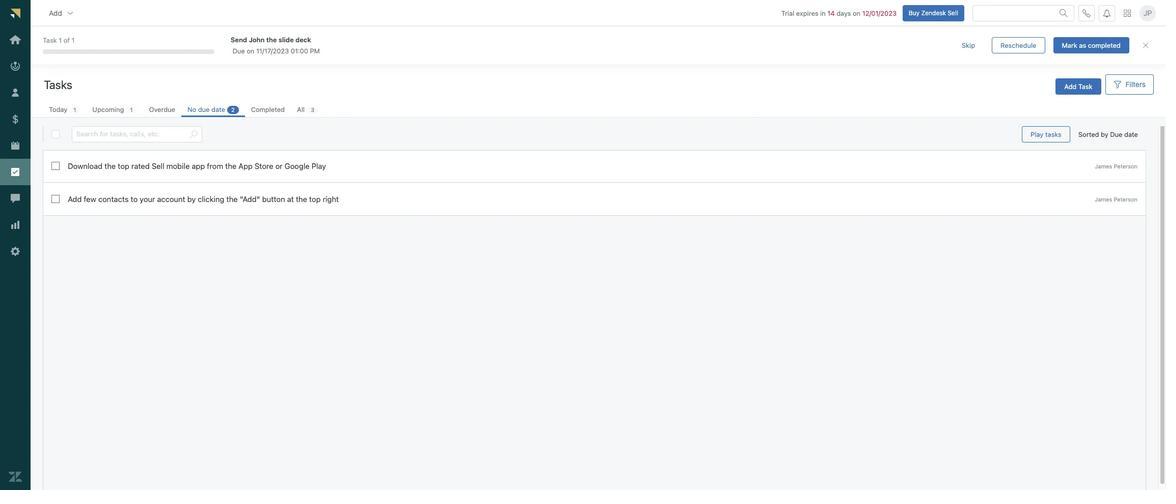 Task type: locate. For each thing, give the bounding box(es) containing it.
1 horizontal spatial sell
[[948, 9, 959, 17]]

the right download
[[105, 162, 116, 171]]

add inside button
[[1065, 82, 1077, 90]]

on inside the send john the slide deck due on 11/17/2023 01:00 pm
[[247, 47, 254, 55]]

add for add
[[49, 8, 62, 17]]

0 vertical spatial on
[[853, 9, 861, 17]]

send john the slide deck due on 11/17/2023 01:00 pm
[[231, 35, 320, 55]]

2
[[231, 107, 235, 113]]

1 james from the top
[[1095, 163, 1113, 170]]

task 1 of 1
[[43, 36, 75, 44]]

search image left calls icon
[[1060, 9, 1068, 17]]

the up 11/17/2023
[[266, 35, 277, 44]]

0 horizontal spatial on
[[247, 47, 254, 55]]

top left the right
[[309, 195, 321, 204]]

0 horizontal spatial task
[[43, 36, 57, 44]]

due down 'send'
[[233, 47, 245, 55]]

1 vertical spatial james peterson
[[1095, 196, 1138, 203]]

task left of
[[43, 36, 57, 44]]

1 horizontal spatial add
[[68, 195, 82, 204]]

2 horizontal spatial add
[[1065, 82, 1077, 90]]

1 vertical spatial due
[[1110, 130, 1123, 138]]

mobile
[[166, 162, 190, 171]]

your
[[140, 195, 155, 204]]

0 vertical spatial add
[[49, 8, 62, 17]]

1 peterson from the top
[[1114, 163, 1138, 170]]

chevron down image
[[66, 9, 74, 17]]

completed
[[1088, 41, 1121, 49]]

2 vertical spatial add
[[68, 195, 82, 204]]

jp button
[[1140, 5, 1156, 21]]

add button
[[41, 3, 82, 23]]

the
[[266, 35, 277, 44], [105, 162, 116, 171], [225, 162, 237, 171], [226, 195, 238, 204], [296, 195, 307, 204]]

sorted
[[1079, 130, 1099, 138]]

1 vertical spatial top
[[309, 195, 321, 204]]

0 vertical spatial by
[[1101, 130, 1109, 138]]

send john the slide deck link
[[231, 35, 935, 44]]

add left chevron down image
[[49, 8, 62, 17]]

upcoming
[[92, 105, 124, 114]]

1 horizontal spatial by
[[1101, 130, 1109, 138]]

1 horizontal spatial search image
[[1060, 9, 1068, 17]]

add down mark
[[1065, 82, 1077, 90]]

0 vertical spatial top
[[118, 162, 129, 171]]

play left "tasks"
[[1031, 130, 1044, 138]]

1
[[59, 36, 62, 44], [72, 36, 75, 44], [73, 107, 76, 113], [130, 107, 133, 113]]

0 horizontal spatial sell
[[152, 162, 164, 171]]

mark
[[1062, 41, 1078, 49]]

store
[[255, 162, 273, 171]]

on right days
[[853, 9, 861, 17]]

task down as
[[1079, 82, 1093, 90]]

2 peterson from the top
[[1114, 196, 1138, 203]]

1 vertical spatial on
[[247, 47, 254, 55]]

1 vertical spatial james
[[1095, 196, 1113, 203]]

2 james from the top
[[1095, 196, 1113, 203]]

on
[[853, 9, 861, 17], [247, 47, 254, 55]]

sell right the rated
[[152, 162, 164, 171]]

task
[[43, 36, 57, 44], [1079, 82, 1093, 90]]

1 vertical spatial add
[[1065, 82, 1077, 90]]

all
[[297, 105, 305, 114]]

on down john
[[247, 47, 254, 55]]

11/17/2023
[[256, 47, 289, 55]]

by
[[1101, 130, 1109, 138], [187, 195, 196, 204]]

add inside "button"
[[49, 8, 62, 17]]

sell right the zendesk
[[948, 9, 959, 17]]

contacts
[[98, 195, 129, 204]]

1 vertical spatial by
[[187, 195, 196, 204]]

1 left of
[[59, 36, 62, 44]]

1 vertical spatial peterson
[[1114, 196, 1138, 203]]

date right due
[[212, 105, 225, 114]]

0 horizontal spatial add
[[49, 8, 62, 17]]

0 vertical spatial date
[[212, 105, 225, 114]]

john
[[249, 35, 265, 44]]

days
[[837, 9, 851, 17]]

google
[[285, 162, 310, 171]]

0 vertical spatial task
[[43, 36, 57, 44]]

peterson
[[1114, 163, 1138, 170], [1114, 196, 1138, 203]]

1 horizontal spatial on
[[853, 9, 861, 17]]

by right sorted
[[1101, 130, 1109, 138]]

top
[[118, 162, 129, 171], [309, 195, 321, 204]]

1 vertical spatial task
[[1079, 82, 1093, 90]]

search image
[[1060, 9, 1068, 17], [190, 130, 198, 139]]

0 horizontal spatial by
[[187, 195, 196, 204]]

0 vertical spatial peterson
[[1114, 163, 1138, 170]]

add for add task
[[1065, 82, 1077, 90]]

as
[[1079, 41, 1086, 49]]

by left clicking
[[187, 195, 196, 204]]

1 james peterson from the top
[[1095, 163, 1138, 170]]

date
[[212, 105, 225, 114], [1125, 130, 1138, 138]]

button
[[262, 195, 285, 204]]

download the top rated sell mobile app from the app store or google play
[[68, 162, 326, 171]]

the left app
[[225, 162, 237, 171]]

today
[[49, 105, 67, 114]]

search image down no
[[190, 130, 198, 139]]

1 vertical spatial search image
[[190, 130, 198, 139]]

zendesk products image
[[1124, 9, 1131, 17]]

due
[[233, 47, 245, 55], [1110, 130, 1123, 138]]

buy zendesk sell button
[[903, 5, 965, 21]]

task inside button
[[1079, 82, 1093, 90]]

play
[[1031, 130, 1044, 138], [312, 162, 326, 171]]

0 vertical spatial james
[[1095, 163, 1113, 170]]

sorted by due date
[[1079, 130, 1138, 138]]

few
[[84, 195, 96, 204]]

top left the rated
[[118, 162, 129, 171]]

send
[[231, 35, 247, 44]]

james
[[1095, 163, 1113, 170], [1095, 196, 1113, 203]]

1 horizontal spatial date
[[1125, 130, 1138, 138]]

james for download the top rated sell mobile app from the app store or google play
[[1095, 163, 1113, 170]]

0 horizontal spatial search image
[[190, 130, 198, 139]]

expires
[[796, 9, 819, 17]]

date right sorted
[[1125, 130, 1138, 138]]

2 james peterson from the top
[[1095, 196, 1138, 203]]

mark as completed button
[[1054, 37, 1130, 54]]

at
[[287, 195, 294, 204]]

1 vertical spatial play
[[312, 162, 326, 171]]

"add"
[[240, 195, 260, 204]]

play tasks
[[1031, 130, 1062, 138]]

reschedule button
[[992, 37, 1045, 54]]

0 horizontal spatial due
[[233, 47, 245, 55]]

0 vertical spatial search image
[[1060, 9, 1068, 17]]

james peterson for download the top rated sell mobile app from the app store or google play
[[1095, 163, 1138, 170]]

jp
[[1144, 9, 1152, 17]]

1 horizontal spatial task
[[1079, 82, 1093, 90]]

1 right of
[[72, 36, 75, 44]]

zendesk image
[[9, 471, 22, 484]]

app
[[239, 162, 253, 171]]

due right sorted
[[1110, 130, 1123, 138]]

1 horizontal spatial play
[[1031, 130, 1044, 138]]

james for add few contacts to your account by clicking the "add" button at the top right
[[1095, 196, 1113, 203]]

james peterson
[[1095, 163, 1138, 170], [1095, 196, 1138, 203]]

tasks
[[44, 78, 72, 91]]

1 right today
[[73, 107, 76, 113]]

0 vertical spatial sell
[[948, 9, 959, 17]]

due
[[198, 105, 210, 114]]

trial expires in 14 days on 12/01/2023
[[782, 9, 897, 17]]

add for add few contacts to your account by clicking the "add" button at the top right
[[68, 195, 82, 204]]

play right google
[[312, 162, 326, 171]]

0 vertical spatial play
[[1031, 130, 1044, 138]]

0 horizontal spatial top
[[118, 162, 129, 171]]

add left the few
[[68, 195, 82, 204]]

filters button
[[1106, 74, 1154, 95]]

add
[[49, 8, 62, 17], [1065, 82, 1077, 90], [68, 195, 82, 204]]

0 vertical spatial due
[[233, 47, 245, 55]]

0 vertical spatial james peterson
[[1095, 163, 1138, 170]]

sell
[[948, 9, 959, 17], [152, 162, 164, 171]]

the right at
[[296, 195, 307, 204]]



Task type: vqa. For each thing, say whether or not it's contained in the screenshot.
the Play tasks
yes



Task type: describe. For each thing, give the bounding box(es) containing it.
from
[[207, 162, 223, 171]]

buy
[[909, 9, 920, 17]]

trial
[[782, 9, 795, 17]]

3
[[311, 107, 314, 113]]

peterson for download the top rated sell mobile app from the app store or google play
[[1114, 163, 1138, 170]]

1 right upcoming
[[130, 107, 133, 113]]

clicking
[[198, 195, 224, 204]]

12/01/2023
[[863, 9, 897, 17]]

deck
[[296, 35, 311, 44]]

account
[[157, 195, 185, 204]]

add task button
[[1056, 78, 1101, 95]]

james peterson for add few contacts to your account by clicking the "add" button at the top right
[[1095, 196, 1138, 203]]

no
[[188, 105, 196, 114]]

add task
[[1065, 82, 1093, 90]]

right
[[323, 195, 339, 204]]

to
[[131, 195, 138, 204]]

of
[[64, 36, 70, 44]]

filters
[[1126, 80, 1146, 89]]

1 horizontal spatial due
[[1110, 130, 1123, 138]]

1 horizontal spatial top
[[309, 195, 321, 204]]

no due date
[[188, 105, 225, 114]]

14
[[828, 9, 835, 17]]

in
[[820, 9, 826, 17]]

1 vertical spatial sell
[[152, 162, 164, 171]]

app
[[192, 162, 205, 171]]

overdue
[[149, 105, 175, 114]]

play inside button
[[1031, 130, 1044, 138]]

pm
[[310, 47, 320, 55]]

skip button
[[953, 37, 984, 54]]

0 horizontal spatial play
[[312, 162, 326, 171]]

zendesk
[[922, 9, 946, 17]]

completed
[[251, 105, 285, 114]]

reschedule
[[1001, 41, 1037, 49]]

Search for tasks, calls, etc. field
[[76, 127, 185, 142]]

1 vertical spatial date
[[1125, 130, 1138, 138]]

check box image
[[51, 195, 60, 203]]

tasks
[[1046, 130, 1062, 138]]

add few contacts to your account by clicking the "add" button at the top right
[[68, 195, 339, 204]]

0 horizontal spatial date
[[212, 105, 225, 114]]

or
[[275, 162, 283, 171]]

due inside the send john the slide deck due on 11/17/2023 01:00 pm
[[233, 47, 245, 55]]

the left "add"
[[226, 195, 238, 204]]

buy zendesk sell
[[909, 9, 959, 17]]

skip
[[962, 41, 975, 49]]

slide
[[279, 35, 294, 44]]

calls image
[[1083, 9, 1091, 17]]

peterson for add few contacts to your account by clicking the "add" button at the top right
[[1114, 196, 1138, 203]]

bell image
[[1103, 9, 1111, 17]]

play tasks button
[[1022, 126, 1071, 143]]

rated
[[131, 162, 150, 171]]

mark as completed
[[1062, 41, 1121, 49]]

download
[[68, 162, 102, 171]]

01:00
[[291, 47, 308, 55]]

cancel image
[[1142, 41, 1150, 49]]

sell inside button
[[948, 9, 959, 17]]

check box image
[[51, 162, 60, 170]]

the inside the send john the slide deck due on 11/17/2023 01:00 pm
[[266, 35, 277, 44]]



